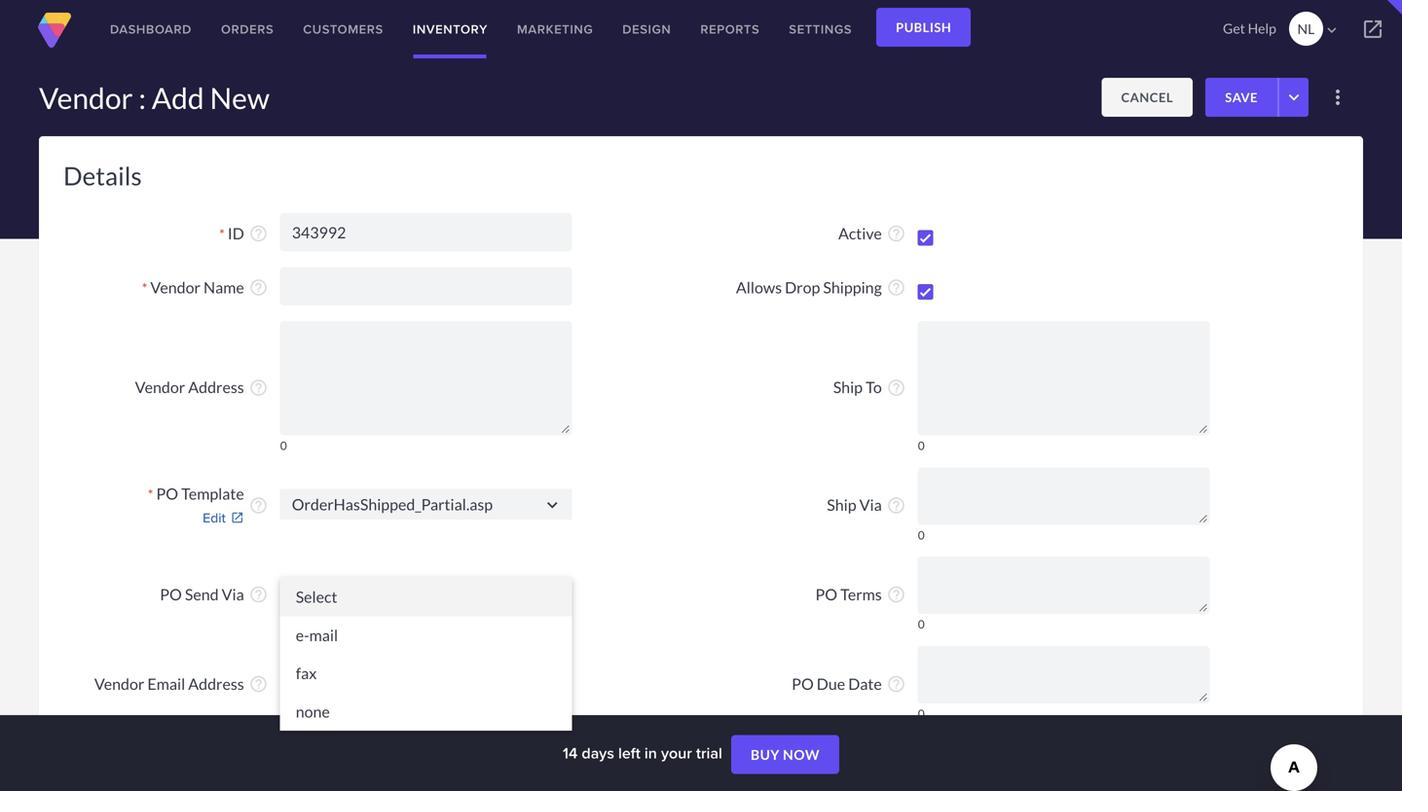 Task type: locate. For each thing, give the bounding box(es) containing it.
ship up terms
[[827, 496, 856, 515]]

po left send at the left bottom
[[160, 585, 182, 604]]

via inside ship via help_outline
[[859, 496, 882, 515]]

ship left to
[[833, 378, 863, 397]]

edit
[[203, 508, 226, 528]]

0 vertical spatial *
[[219, 226, 225, 242]]

more_vert button
[[1318, 78, 1357, 117]]

* left id
[[219, 226, 225, 242]]

name
[[204, 278, 244, 297]]

in
[[644, 742, 657, 765]]

edit link
[[63, 508, 244, 528]]

e-mail
[[296, 626, 338, 645]]

0 for ship to help_outline
[[918, 439, 925, 453]]

* for template
[[148, 486, 153, 503]]

buy now link
[[731, 736, 839, 775]]

active
[[838, 224, 882, 243]]

cancel
[[1121, 90, 1173, 105]]


[[542, 495, 562, 515]]

via
[[859, 496, 882, 515], [222, 585, 244, 604]]

ship
[[833, 378, 863, 397], [827, 496, 856, 515]]

1 vertical spatial *
[[142, 280, 147, 296]]

1 horizontal spatial via
[[859, 496, 882, 515]]

via up terms
[[859, 496, 882, 515]]

1 vertical spatial ship
[[827, 496, 856, 515]]

ship inside ship to help_outline
[[833, 378, 863, 397]]

po inside po send via help_outline
[[160, 585, 182, 604]]

active help_outline
[[838, 224, 906, 243]]

None text field
[[280, 213, 572, 252], [280, 267, 572, 306], [280, 489, 572, 520], [280, 213, 572, 252], [280, 267, 572, 306], [280, 489, 572, 520]]

vendor inside * vendor name help_outline
[[150, 278, 200, 297]]

mail
[[309, 626, 338, 645]]

* inside * vendor name help_outline
[[142, 280, 147, 296]]

1 vertical spatial via
[[222, 585, 244, 604]]

* left name
[[142, 280, 147, 296]]

*
[[219, 226, 225, 242], [142, 280, 147, 296], [148, 486, 153, 503]]

template
[[181, 484, 244, 503]]

inventory
[[413, 20, 488, 38]]

po left terms
[[815, 585, 837, 604]]

vendor
[[39, 80, 133, 115], [150, 278, 200, 297], [135, 378, 185, 397], [94, 675, 144, 694]]

now
[[783, 747, 820, 763]]

vendor for :
[[39, 80, 133, 115]]

2 vertical spatial *
[[148, 486, 153, 503]]

new
[[210, 80, 270, 115]]

po terms help_outline
[[815, 585, 906, 605]]

po up edit link
[[156, 484, 178, 503]]

0 vertical spatial via
[[859, 496, 882, 515]]

0 for po due date help_outline
[[918, 707, 925, 721]]

notes
[[841, 764, 882, 783]]

fob
[[806, 764, 838, 783]]

0 vertical spatial address
[[188, 378, 244, 397]]

0 vertical spatial ship
[[833, 378, 863, 397]]

* inside * id help_outline
[[219, 226, 225, 242]]

po left the due
[[792, 675, 814, 694]]

po inside * po template edit
[[156, 484, 178, 503]]

 link
[[1344, 0, 1402, 58]]

via inside po send via help_outline
[[222, 585, 244, 604]]

None text field
[[280, 321, 572, 436], [918, 321, 1210, 436], [918, 468, 1210, 525], [918, 557, 1210, 614], [918, 646, 1210, 704], [280, 321, 572, 436], [918, 321, 1210, 436], [918, 468, 1210, 525], [918, 557, 1210, 614], [918, 646, 1210, 704]]

po for help_outline
[[815, 585, 837, 604]]

0 horizontal spatial via
[[222, 585, 244, 604]]

to
[[866, 378, 882, 397]]

2 address from the top
[[188, 675, 244, 694]]

select
[[296, 588, 337, 607]]

shipping
[[823, 278, 882, 297]]

allows drop shipping help_outline
[[736, 278, 906, 297]]

nl
[[1297, 20, 1315, 37]]

vendor inside vendor address help_outline
[[135, 378, 185, 397]]

ship inside ship via help_outline
[[827, 496, 856, 515]]

add
[[152, 80, 204, 115]]

po inside po terms help_outline
[[815, 585, 837, 604]]

fax
[[296, 664, 317, 683]]

dashboard
[[110, 20, 192, 38]]

* id help_outline
[[219, 224, 268, 243]]

customers
[[303, 20, 383, 38]]

* vendor name help_outline
[[142, 278, 268, 297]]

po send via help_outline
[[160, 585, 268, 605]]

14
[[563, 742, 578, 765]]

terms
[[840, 585, 882, 604]]

1 address from the top
[[188, 378, 244, 397]]

buy now
[[751, 747, 820, 763]]

ship via help_outline
[[827, 496, 906, 515]]

details
[[63, 161, 142, 191]]

trial
[[696, 742, 722, 765]]

po inside po due date help_outline
[[792, 675, 814, 694]]

fob notes
[[806, 764, 882, 783]]

via right send at the left bottom
[[222, 585, 244, 604]]

reports
[[700, 20, 760, 38]]

* for help_outline
[[219, 226, 225, 242]]

* inside * po template edit
[[148, 486, 153, 503]]

* up edit link
[[148, 486, 153, 503]]

date
[[848, 675, 882, 694]]

po for date
[[792, 675, 814, 694]]

0
[[280, 439, 287, 453], [918, 439, 925, 453], [918, 528, 925, 542], [918, 617, 925, 631], [918, 707, 925, 721]]

vendor inside vendor email address help_outline
[[94, 675, 144, 694]]

orders
[[221, 20, 274, 38]]

po due date help_outline
[[792, 675, 906, 694]]

1 vertical spatial address
[[188, 675, 244, 694]]

po
[[156, 484, 178, 503], [160, 585, 182, 604], [815, 585, 837, 604], [792, 675, 814, 694]]

help_outline inside * vendor name help_outline
[[249, 278, 268, 297]]

address
[[188, 378, 244, 397], [188, 675, 244, 694]]

help_outline
[[249, 224, 268, 243], [887, 224, 906, 243], [249, 278, 268, 297], [887, 278, 906, 297], [249, 378, 268, 398], [887, 378, 906, 398], [249, 496, 268, 515], [887, 496, 906, 515], [249, 585, 268, 605], [887, 585, 906, 605], [249, 675, 268, 694], [887, 675, 906, 694]]



Task type: describe. For each thing, give the bounding box(es) containing it.
dashboard link
[[95, 0, 206, 58]]

your
[[661, 742, 692, 765]]

vendor address help_outline
[[135, 378, 268, 398]]

cancel link
[[1102, 78, 1193, 117]]

address inside vendor address help_outline
[[188, 378, 244, 397]]

* po template edit
[[148, 484, 244, 528]]

help_outline inside po send via help_outline
[[249, 585, 268, 605]]

help_outline inside po due date help_outline
[[887, 675, 906, 694]]

vendor for email
[[94, 675, 144, 694]]

drop
[[785, 278, 820, 297]]

get help
[[1223, 20, 1276, 37]]

marketing
[[517, 20, 593, 38]]

help_outline inside vendor email address help_outline
[[249, 675, 268, 694]]

0 for po terms help_outline
[[918, 617, 925, 631]]

settings
[[789, 20, 852, 38]]

help
[[1248, 20, 1276, 37]]

allows
[[736, 278, 782, 297]]

publish
[[896, 19, 951, 35]]

po for via
[[160, 585, 182, 604]]

help_outline inside allows drop shipping help_outline
[[887, 278, 906, 297]]

ship to help_outline
[[833, 378, 906, 398]]

left
[[618, 742, 640, 765]]

vendor for address
[[135, 378, 185, 397]]

nl 
[[1297, 20, 1341, 39]]

ship for ship via help_outline
[[827, 496, 856, 515]]

address inside vendor email address help_outline
[[188, 675, 244, 694]]

save link
[[1206, 78, 1277, 117]]

email
[[147, 675, 185, 694]]

vendor email address help_outline
[[94, 675, 268, 694]]

e-
[[296, 626, 309, 645]]


[[1361, 18, 1384, 41]]

due
[[817, 675, 845, 694]]

:
[[139, 80, 146, 115]]

help_outline inside ship to help_outline
[[887, 378, 906, 398]]

help_outline inside active help_outline
[[887, 224, 906, 243]]

* for name
[[142, 280, 147, 296]]

vendor : add new
[[39, 80, 270, 115]]

id
[[228, 224, 244, 243]]

help_outline inside vendor address help_outline
[[249, 378, 268, 398]]


[[1323, 21, 1341, 39]]

help_outline inside po terms help_outline
[[887, 585, 906, 605]]

send
[[185, 585, 219, 604]]

buy
[[751, 747, 780, 763]]

get
[[1223, 20, 1245, 37]]

help_outline inside ship via help_outline
[[887, 496, 906, 515]]

14 days left in your trial
[[563, 742, 726, 765]]

more_vert
[[1326, 86, 1349, 109]]

design
[[622, 20, 671, 38]]

days
[[582, 742, 614, 765]]

save
[[1225, 90, 1258, 105]]

ship for ship to help_outline
[[833, 378, 863, 397]]

help_outline inside * id help_outline
[[249, 224, 268, 243]]

publish button
[[876, 8, 971, 47]]

none
[[296, 702, 330, 721]]



Task type: vqa. For each thing, say whether or not it's contained in the screenshot.
the bottom Via
yes



